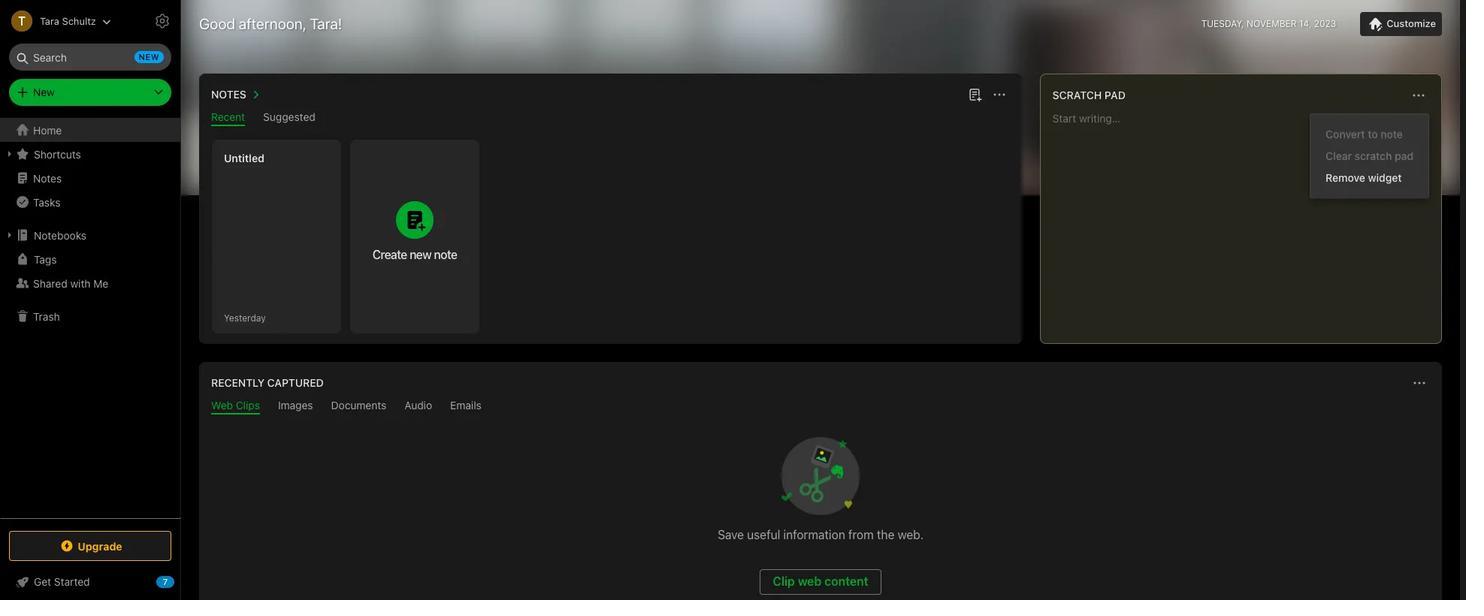 Task type: locate. For each thing, give the bounding box(es) containing it.
1 horizontal spatial new
[[410, 248, 432, 262]]

remove widget link
[[1311, 167, 1429, 189]]

1 tab list from the top
[[202, 111, 1019, 126]]

scratch pad
[[1053, 89, 1126, 101]]

note right 'create'
[[434, 248, 457, 262]]

me
[[93, 277, 108, 290]]

home link
[[0, 118, 180, 142]]

notes up recent
[[211, 88, 246, 101]]

more actions image for recently captured
[[1411, 374, 1429, 392]]

get
[[34, 576, 51, 589]]

images
[[278, 399, 313, 412]]

from
[[849, 528, 874, 542]]

november
[[1247, 18, 1297, 29]]

notes button
[[208, 86, 265, 104]]

clear scratch pad
[[1326, 150, 1414, 162]]

afternoon,
[[239, 15, 306, 32]]

0 vertical spatial new
[[139, 52, 159, 62]]

1 vertical spatial tab list
[[202, 399, 1440, 415]]

new right 'create'
[[410, 248, 432, 262]]

documents
[[331, 399, 387, 412]]

good
[[199, 15, 235, 32]]

Account field
[[0, 6, 111, 36]]

upgrade button
[[9, 531, 171, 562]]

1 vertical spatial note
[[434, 248, 457, 262]]

1 horizontal spatial notes
[[211, 88, 246, 101]]

tree
[[0, 118, 180, 518]]

get started
[[34, 576, 90, 589]]

note
[[1381, 128, 1403, 141], [434, 248, 457, 262]]

shortcuts
[[34, 148, 81, 160]]

1 vertical spatial more actions image
[[1411, 374, 1429, 392]]

audio
[[405, 399, 432, 412]]

widget
[[1369, 171, 1402, 184]]

clips
[[236, 399, 260, 412]]

started
[[54, 576, 90, 589]]

0 vertical spatial more actions image
[[1410, 86, 1428, 104]]

note inside dropdown list menu
[[1381, 128, 1403, 141]]

remove
[[1326, 171, 1366, 184]]

1 horizontal spatial note
[[1381, 128, 1403, 141]]

clip web content button
[[760, 570, 881, 595]]

notes inside button
[[211, 88, 246, 101]]

upgrade
[[78, 540, 122, 553]]

save useful information from the web.
[[718, 528, 924, 542]]

More actions field
[[989, 84, 1010, 105], [1409, 85, 1430, 106], [1410, 373, 1431, 394]]

captured
[[267, 377, 324, 389]]

convert
[[1326, 128, 1366, 141]]

dropdown list menu
[[1311, 123, 1429, 189]]

emails tab
[[450, 399, 482, 415]]

web
[[211, 399, 233, 412]]

0 horizontal spatial notes
[[33, 172, 62, 185]]

1 vertical spatial new
[[410, 248, 432, 262]]

notebooks link
[[0, 223, 180, 247]]

new
[[33, 86, 55, 98]]

1 vertical spatial notes
[[33, 172, 62, 185]]

tara
[[40, 15, 59, 27]]

0 horizontal spatial new
[[139, 52, 159, 62]]

tab list containing recent
[[202, 111, 1019, 126]]

notebooks
[[34, 229, 87, 242]]

more actions image
[[991, 86, 1009, 104]]

more actions image for scratch pad
[[1410, 86, 1428, 104]]

untitled
[[224, 152, 264, 165]]

expand notebooks image
[[4, 229, 16, 241]]

save
[[718, 528, 744, 542]]

tags
[[34, 253, 57, 266]]

scratch pad button
[[1050, 86, 1126, 104]]

0 vertical spatial notes
[[211, 88, 246, 101]]

notes up the tasks
[[33, 172, 62, 185]]

2 tab list from the top
[[202, 399, 1440, 415]]

new inside search box
[[139, 52, 159, 62]]

trash link
[[0, 304, 180, 329]]

content
[[825, 575, 869, 589]]

new down settings "image"
[[139, 52, 159, 62]]

yesterday
[[224, 312, 266, 324]]

notes
[[211, 88, 246, 101], [33, 172, 62, 185]]

recent
[[211, 111, 245, 123]]

new inside button
[[410, 248, 432, 262]]

good afternoon, tara!
[[199, 15, 342, 32]]

note inside button
[[434, 248, 457, 262]]

new
[[139, 52, 159, 62], [410, 248, 432, 262]]

web clips
[[211, 399, 260, 412]]

0 vertical spatial tab list
[[202, 111, 1019, 126]]

0 horizontal spatial note
[[434, 248, 457, 262]]

tab list
[[202, 111, 1019, 126], [202, 399, 1440, 415]]

note right to
[[1381, 128, 1403, 141]]

more actions image
[[1410, 86, 1428, 104], [1411, 374, 1429, 392]]

information
[[784, 528, 846, 542]]

tuesday, november 14, 2023
[[1202, 18, 1337, 29]]

0 vertical spatial note
[[1381, 128, 1403, 141]]

tara schultz
[[40, 15, 96, 27]]

recently
[[211, 377, 265, 389]]

clear scratch pad link
[[1311, 145, 1429, 167]]

new button
[[9, 79, 171, 106]]

tab list containing web clips
[[202, 399, 1440, 415]]

web.
[[898, 528, 924, 542]]



Task type: vqa. For each thing, say whether or not it's contained in the screenshot.
tree containing Home
yes



Task type: describe. For each thing, give the bounding box(es) containing it.
note for create new note
[[434, 248, 457, 262]]

suggested
[[263, 111, 316, 123]]

home
[[33, 124, 62, 136]]

more actions field for scratch pad
[[1409, 85, 1430, 106]]

tara!
[[310, 15, 342, 32]]

emails
[[450, 399, 482, 412]]

useful
[[747, 528, 781, 542]]

tab list for recently captured
[[202, 399, 1440, 415]]

customize
[[1387, 17, 1437, 29]]

customize button
[[1361, 12, 1443, 36]]

suggested tab
[[263, 111, 316, 126]]

create new note button
[[350, 140, 480, 334]]

audio tab
[[405, 399, 432, 415]]

recently captured
[[211, 377, 324, 389]]

with
[[70, 277, 91, 290]]

schultz
[[62, 15, 96, 27]]

create
[[373, 248, 407, 262]]

tags button
[[0, 247, 180, 271]]

recently captured button
[[208, 374, 324, 392]]

clip
[[773, 575, 795, 589]]

recent tab panel
[[199, 126, 1022, 344]]

web clips tab
[[211, 399, 260, 415]]

web
[[798, 575, 822, 589]]

notes inside tree
[[33, 172, 62, 185]]

settings image
[[153, 12, 171, 30]]

to
[[1368, 128, 1378, 141]]

7
[[163, 577, 168, 587]]

Start writing… text field
[[1053, 112, 1441, 332]]

Search text field
[[20, 44, 161, 71]]

scratch
[[1053, 89, 1102, 101]]

notes link
[[0, 166, 180, 190]]

images tab
[[278, 399, 313, 415]]

tree containing home
[[0, 118, 180, 518]]

pad
[[1105, 89, 1126, 101]]

2023
[[1315, 18, 1337, 29]]

shortcuts button
[[0, 142, 180, 166]]

shared
[[33, 277, 67, 290]]

tuesday,
[[1202, 18, 1245, 29]]

pad
[[1395, 150, 1414, 162]]

Help and Learning task checklist field
[[0, 571, 180, 595]]

tasks
[[33, 196, 60, 209]]

scratch
[[1355, 150, 1392, 162]]

tasks button
[[0, 190, 180, 214]]

click to collapse image
[[175, 573, 186, 591]]

convert to note link
[[1311, 123, 1429, 145]]

shared with me
[[33, 277, 108, 290]]

shared with me link
[[0, 271, 180, 295]]

clear
[[1326, 150, 1352, 162]]

web clips tab panel
[[199, 415, 1443, 601]]

convert to note
[[1326, 128, 1403, 141]]

trash
[[33, 310, 60, 323]]

tab list for notes
[[202, 111, 1019, 126]]

remove widget
[[1326, 171, 1402, 184]]

clip web content
[[773, 575, 869, 589]]

note for convert to note
[[1381, 128, 1403, 141]]

create new note
[[373, 248, 457, 262]]

14,
[[1300, 18, 1312, 29]]

documents tab
[[331, 399, 387, 415]]

the
[[877, 528, 895, 542]]

new search field
[[20, 44, 164, 71]]

more actions field for recently captured
[[1410, 373, 1431, 394]]

recent tab
[[211, 111, 245, 126]]



